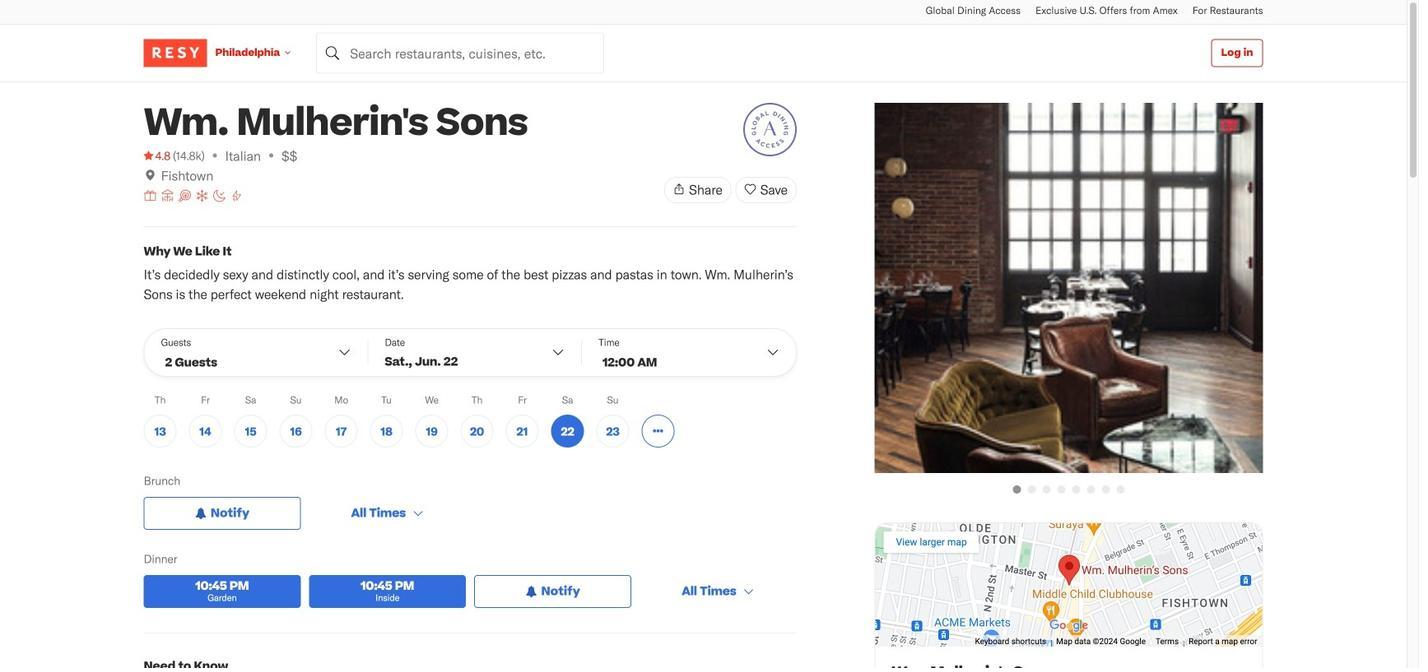 Task type: vqa. For each thing, say whether or not it's contained in the screenshot.
6th column header from right
no



Task type: describe. For each thing, give the bounding box(es) containing it.
Search restaurants, cuisines, etc. text field
[[316, 33, 605, 74]]



Task type: locate. For each thing, give the bounding box(es) containing it.
4.8 out of 5 stars image
[[144, 147, 170, 164]]

None field
[[316, 33, 605, 74]]



